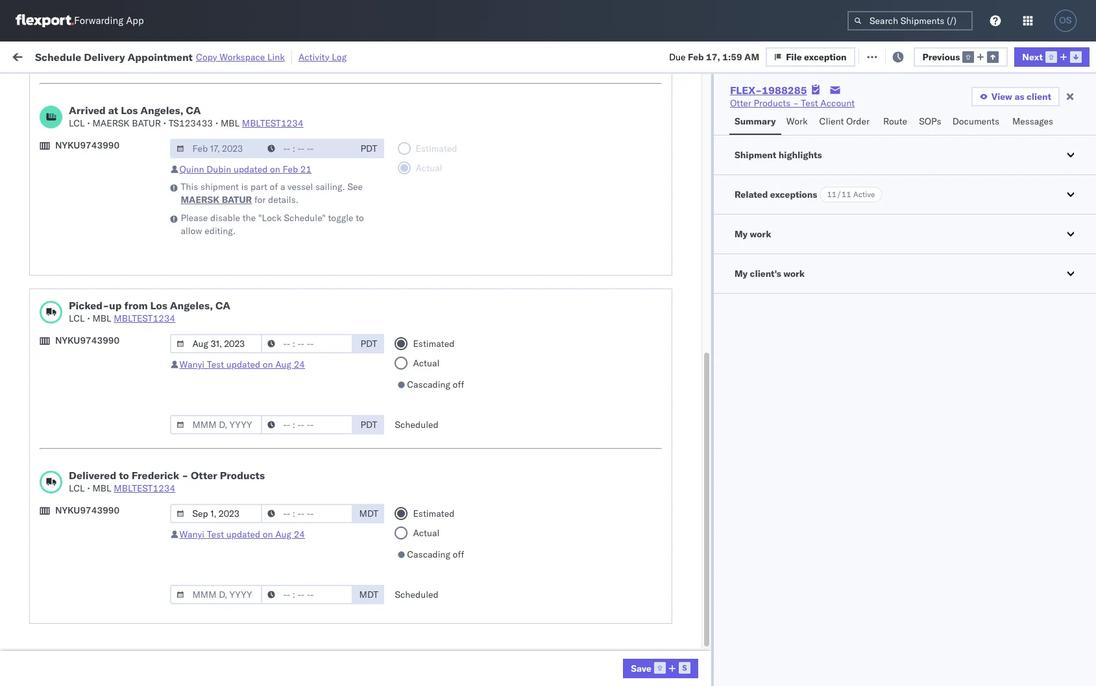 Task type: vqa. For each thing, say whether or not it's contained in the screenshot.
"1 x 40ft"
no



Task type: locate. For each thing, give the bounding box(es) containing it.
1988285
[[762, 84, 807, 97], [745, 165, 784, 177]]

• inside the delivered to frederick - otter products lcl • mbl mbltest1234
[[87, 483, 90, 495]]

0 vertical spatial 9:30
[[209, 279, 229, 291]]

aug down 28,
[[275, 529, 291, 541]]

numbers inside container numbers
[[800, 111, 832, 121]]

mbltest1234 inside picked-up from los angeles, ca lcl • mbl mbltest1234
[[114, 313, 175, 325]]

0 vertical spatial 25,
[[289, 422, 303, 434]]

2 vertical spatial my
[[735, 268, 748, 280]]

2 flex-2097290 from the top
[[717, 651, 784, 662]]

1 1911408 from the top
[[745, 108, 784, 120]]

1 flex-2150210 from the top
[[717, 251, 784, 263]]

3 flex-1977428 from the top
[[717, 394, 784, 405]]

flex-1988285 up otter products - test account
[[730, 84, 807, 97]]

upload inside button
[[30, 450, 59, 462]]

see
[[348, 181, 363, 193]]

1 fcl from the top
[[426, 137, 443, 148]]

1 vertical spatial 1:59 am cst, feb 17, 2023
[[209, 165, 328, 177]]

2 vertical spatial confirm pickup from los angeles, ca
[[30, 387, 170, 411]]

3 1911408 from the top
[[745, 422, 784, 434]]

the
[[243, 212, 256, 224]]

confirm pickup from los angeles, ca link for 1:59 am cst, feb 24, 2023
[[30, 357, 184, 383]]

1 2150210 from the top
[[745, 251, 784, 263]]

flex-1911408 up the flex-2006134
[[717, 108, 784, 120]]

0 vertical spatial scheduled
[[395, 419, 439, 431]]

1 wanyi test updated on aug 24 from the top
[[179, 359, 305, 371]]

confirm delivery button
[[30, 421, 99, 435]]

2:30 pm cst, feb 17, 2023 for schedule delivery appointment
[[209, 222, 327, 234]]

for inside "this shipment is part of a vessel sailing. see maersk batur for details."
[[254, 194, 266, 206]]

upload inside the upload customs clearance documents
[[30, 244, 59, 255]]

mbl inside the delivered to frederick - otter products lcl • mbl mbltest1234
[[92, 483, 111, 495]]

1 1:59 am cst, mar 3, 2023 from the top
[[209, 508, 323, 520]]

pm for schedule pickup from los angeles international airport link at the top left
[[231, 194, 245, 205]]

my work up filtered by:
[[13, 47, 71, 65]]

order
[[846, 116, 870, 127]]

0 vertical spatial maersk
[[92, 117, 130, 129]]

flex-2001714 button
[[696, 190, 787, 209], [696, 190, 787, 209], [696, 219, 787, 237], [696, 219, 787, 237]]

my down related
[[735, 228, 748, 240]]

1 digital from the top
[[714, 194, 740, 205]]

1 horizontal spatial batur
[[222, 194, 252, 206]]

flex- for schedule delivery appointment link associated with 1:59 am cst, mar 3, 2023
[[717, 594, 745, 605]]

0 vertical spatial karl lagerfeld international b.v c/o bleckmann
[[566, 622, 762, 634]]

pickup inside the schedule pickup from amsterdam airport schiphol, haarlemmermeer, netherlands
[[71, 644, 99, 655]]

3 schedule delivery appointment from the top
[[30, 307, 160, 319]]

flex-2150210
[[717, 251, 784, 263], [717, 451, 784, 462]]

2023 for 1st the schedule pickup from los angeles, ca link from the top of the page
[[305, 165, 328, 177]]

container numbers button
[[793, 98, 865, 121]]

confirm pickup from los angeles, ca button
[[30, 129, 184, 156], [30, 357, 184, 385], [30, 386, 184, 413]]

flex-2097290
[[717, 622, 784, 634], [717, 651, 784, 662]]

flex id button
[[689, 103, 780, 116]]

•
[[87, 117, 90, 129], [163, 117, 166, 129], [215, 117, 218, 129], [87, 313, 90, 325], [87, 483, 90, 495]]

confirm inside button
[[30, 422, 63, 433]]

work up by:
[[37, 47, 71, 65]]

delivery for 2:30 pm cst, feb 17, 2023
[[71, 222, 104, 233]]

schedule delivery appointment for 12:44 pm cst, mar 3, 2023
[[30, 621, 160, 633]]

6 bookings test consignee from the top
[[566, 508, 669, 520]]

off for delivered to frederick - otter products
[[453, 549, 464, 561]]

1 -- : -- -- text field from the top
[[261, 139, 353, 158]]

1 flex-1911466 from the top
[[717, 508, 784, 520]]

schedule delivery appointment link for 2:30 pm cst, feb 17, 2023
[[30, 221, 160, 234]]

0 vertical spatial mmm d, yyyy text field
[[170, 139, 262, 158]]

6 schedule pickup from los angeles, ca link from the top
[[30, 529, 184, 555]]

2 vertical spatial updated
[[226, 529, 260, 541]]

workitem button
[[8, 103, 188, 116]]

1 vertical spatial products
[[220, 469, 265, 482]]

international up save button
[[626, 622, 679, 634]]

1 c/o from the top
[[698, 622, 713, 634]]

1:59 am cst, feb 17, 2023 down the 1:59 am cst, feb 15, 2023
[[209, 137, 328, 148]]

mbltest1234 button down deadline 'button'
[[242, 117, 304, 129]]

1 vertical spatial 21,
[[288, 308, 302, 320]]

1 vertical spatial of
[[86, 450, 94, 462]]

0 horizontal spatial :
[[94, 80, 96, 90]]

1919147
[[745, 479, 784, 491]]

12:44
[[209, 622, 234, 634], [209, 651, 234, 662]]

1 9:30 pm cst, feb 21, 2023 from the top
[[209, 279, 327, 291]]

• down delivered
[[87, 483, 90, 495]]

delivery for 9:30 pm cst, feb 21, 2023
[[71, 307, 104, 319]]

1 vertical spatial 1977428
[[745, 308, 784, 320]]

estimated
[[413, 338, 455, 350], [413, 508, 455, 520]]

schedule delivery appointment link for 1:59 am cst, feb 15, 2023
[[30, 107, 160, 120]]

flxt00001977428a
[[884, 279, 973, 291]]

flex- for schedule pickup from los angeles international airport link at the top left
[[717, 194, 745, 205]]

1 horizontal spatial airport
[[85, 200, 114, 211]]

- inside the delivered to frederick - otter products lcl • mbl mbltest1234
[[182, 469, 188, 482]]

flex-2001714 down shipment
[[717, 194, 784, 205]]

flex-2001714 for schedule delivery appointment
[[717, 222, 784, 234]]

2 western from the top
[[677, 222, 711, 234]]

flex-1911408 for 1:59 am cst, feb 24, 2023
[[717, 365, 784, 377]]

2 1977428 from the top
[[745, 308, 784, 320]]

los inside picked-up from los angeles, ca lcl • mbl mbltest1234
[[150, 299, 167, 312]]

on down the 1:59 am cst, feb 22, 2023
[[263, 359, 273, 371]]

25, up 28,
[[295, 451, 309, 462]]

snoozed : no
[[271, 80, 318, 90]]

9 bookings test consignee from the top
[[566, 594, 669, 605]]

2 vertical spatial 1:59 am cst, mar 3, 2023
[[209, 594, 323, 605]]

flex-1977428
[[717, 279, 784, 291], [717, 308, 784, 320], [717, 394, 784, 405]]

2 vertical spatial work
[[784, 268, 805, 280]]

products down flex-1988285 link at top
[[754, 97, 791, 109]]

1 vertical spatial mdt
[[359, 589, 378, 601]]

8 bookings test consignee from the top
[[566, 565, 669, 577]]

1 mmm d, yyyy text field from the top
[[170, 139, 262, 158]]

this shipment is part of a vessel sailing. see maersk batur for details.
[[181, 181, 363, 206]]

angeles,
[[140, 104, 183, 117], [134, 129, 170, 141], [139, 158, 175, 170], [139, 272, 175, 284], [170, 299, 213, 312], [139, 329, 175, 341], [134, 358, 170, 370], [134, 387, 170, 398], [139, 472, 175, 484], [139, 501, 175, 512], [139, 529, 175, 541]]

1:59 am cst, feb 17, 2023 for confirm pickup from los angeles, ca
[[209, 137, 328, 148]]

1 vertical spatial 9:30
[[209, 308, 229, 320]]

8 resize handle column header from the left
[[862, 101, 878, 687]]

1 wanyi from the top
[[179, 359, 204, 371]]

1 vertical spatial to
[[119, 469, 129, 482]]

los inside arrived at los angeles, ca lcl • maersk batur • ts123433 • mbl mbltest1234
[[121, 104, 138, 117]]

1 schedule delivery appointment link from the top
[[30, 107, 160, 120]]

4 ocean fcl from the top
[[397, 422, 443, 434]]

1 vertical spatial wanyi
[[179, 529, 204, 541]]

flex-1891264 button
[[696, 333, 787, 351], [696, 333, 787, 351]]

flex- for schedule delivery appointment link for 9:30 pm cst, feb 21, 2023
[[717, 308, 745, 320]]

2 24 from the top
[[294, 529, 305, 541]]

2 estimated from the top
[[413, 508, 455, 520]]

mdt
[[359, 508, 378, 520], [359, 589, 378, 601]]

1 vertical spatial my
[[735, 228, 748, 240]]

estimated for delivered to frederick - otter products
[[413, 508, 455, 520]]

2 vertical spatial mbltest1234 button
[[114, 483, 175, 495]]

1911408 down 1891264
[[745, 365, 784, 377]]

1 vertical spatial 1911408
[[745, 365, 784, 377]]

updated up is in the top of the page
[[234, 164, 268, 175]]

of right proof
[[86, 450, 94, 462]]

pm
[[231, 194, 245, 205], [231, 222, 245, 234], [231, 279, 245, 291], [231, 308, 245, 320], [237, 622, 251, 634], [237, 651, 251, 662]]

1 mdt from the top
[[359, 508, 378, 520]]

1 flex-2001714 from the top
[[717, 194, 784, 205]]

mmm d, yyyy text field up dubin
[[170, 139, 262, 158]]

3 confirm pickup from los angeles, ca link from the top
[[30, 386, 184, 412]]

numbers inside mbl/mawb numbers button
[[931, 106, 963, 116]]

nyku9743990 down arrived
[[55, 140, 120, 151]]

2 vertical spatial confirm pickup from los angeles, ca button
[[30, 386, 184, 413]]

2 flex-2001714 from the top
[[717, 222, 784, 234]]

flex-2001714 down related
[[717, 222, 784, 234]]

17, up vessel
[[289, 165, 303, 177]]

amsterdam
[[122, 644, 170, 655]]

feb
[[688, 51, 704, 63], [271, 108, 287, 120], [271, 137, 287, 148], [283, 164, 298, 175], [271, 165, 287, 177], [270, 194, 286, 205], [270, 222, 286, 234], [270, 279, 286, 291], [270, 308, 286, 320], [271, 337, 287, 348], [271, 365, 287, 377], [271, 422, 287, 434], [276, 451, 292, 462], [271, 479, 287, 491]]

4 schedule delivery appointment button from the top
[[30, 564, 160, 578]]

consignee
[[626, 108, 669, 120], [626, 337, 669, 348], [626, 365, 669, 377], [626, 422, 669, 434], [626, 479, 669, 491], [626, 508, 669, 520], [626, 536, 669, 548], [626, 565, 669, 577], [626, 594, 669, 605]]

work down otter products - test account link
[[786, 116, 808, 127]]

documents down customs on the top
[[30, 257, 77, 268]]

western
[[677, 194, 711, 205], [677, 222, 711, 234]]

blocked,
[[160, 80, 192, 90]]

2023 for schedule delivery appointment link associated with 1:59 am cst, mar 3, 2023
[[301, 594, 323, 605]]

2 vertical spatial mbl
[[92, 483, 111, 495]]

0 vertical spatial 1977428
[[745, 279, 784, 291]]

for left work,
[[125, 80, 135, 90]]

1 vertical spatial bleckmann
[[715, 651, 762, 662]]

2 1:59 am cst, mar 3, 2023 from the top
[[209, 536, 323, 548]]

mbltest1234 down frederick
[[114, 483, 175, 495]]

otter products - test account
[[730, 97, 855, 109]]

resize handle column header
[[186, 101, 201, 687], [330, 101, 345, 687], [375, 101, 391, 687], [460, 101, 475, 687], [544, 101, 559, 687], [674, 101, 689, 687], [778, 101, 793, 687], [862, 101, 878, 687], [1024, 101, 1040, 687], [1063, 101, 1079, 687]]

2 air from the top
[[397, 622, 409, 634]]

9 consignee from the top
[[626, 594, 669, 605]]

pm for schedule delivery appointment link for 9:30 pm cst, feb 21, 2023
[[231, 308, 245, 320]]

dubin
[[207, 164, 231, 175]]

file exception button
[[854, 46, 943, 66], [854, 46, 943, 66], [766, 47, 855, 67], [766, 47, 855, 67]]

2023 for confirm delivery link
[[305, 422, 328, 434]]

test 20 wi te
[[1046, 108, 1096, 120]]

otter
[[730, 97, 752, 109], [191, 469, 217, 482]]

flex-1911408 up flex-1919147
[[717, 422, 784, 434]]

flex-2150210 up flex-1919147
[[717, 451, 784, 462]]

2:30 pm cst, feb 17, 2023 down part
[[209, 194, 327, 205]]

2 vertical spatial international
[[626, 651, 679, 662]]

from for 1st the schedule pickup from los angeles, ca link from the top of the page
[[101, 158, 120, 170]]

0 vertical spatial 12:44 pm cst, mar 3, 2023
[[209, 622, 328, 634]]

0 vertical spatial at
[[258, 50, 267, 62]]

exception down search shipments (/) text field
[[892, 50, 935, 62]]

1 vertical spatial ocean lcl
[[397, 279, 442, 291]]

due feb 17, 1:59 am
[[669, 51, 759, 63]]

2:30
[[209, 194, 229, 205], [209, 222, 229, 234]]

sops
[[919, 116, 941, 127]]

exceptions
[[770, 189, 817, 201]]

0 vertical spatial flex-1988285
[[730, 84, 807, 97]]

Search Work text field
[[659, 46, 801, 66]]

9:30 for schedule delivery appointment
[[209, 308, 229, 320]]

flex-1988285 link
[[730, 84, 807, 97]]

confirm pickup from los angeles, ca link
[[30, 129, 184, 155], [30, 357, 184, 383], [30, 386, 184, 412]]

batur down is in the top of the page
[[222, 194, 252, 206]]

confirm pickup from los angeles, ca for 1:59 am cst, feb 17, 2023
[[30, 129, 170, 154]]

of inside "this shipment is part of a vessel sailing. see maersk batur for details."
[[270, 181, 278, 193]]

0 horizontal spatial work
[[142, 50, 165, 62]]

airport inside schedule pickup from los angeles international airport
[[85, 200, 114, 211]]

1:59 am cst, feb 17, 2023 up part
[[209, 165, 328, 177]]

2:30 right the please
[[209, 222, 229, 234]]

confirm pickup from los angeles, ca button for 1:59 am cst, feb 17, 2023
[[30, 129, 184, 156]]

1 schedule delivery appointment from the top
[[30, 107, 160, 119]]

1:59 am cst, feb 17, 2023
[[209, 137, 328, 148], [209, 165, 328, 177]]

mbl/mawb
[[884, 106, 929, 116]]

maersk down this
[[181, 194, 220, 206]]

2001714 down related exceptions
[[745, 222, 784, 234]]

sops button
[[914, 110, 947, 135]]

1988285 down shipment
[[745, 165, 784, 177]]

0 horizontal spatial file
[[786, 51, 802, 63]]

at down ready
[[108, 104, 118, 117]]

my up the filtered
[[13, 47, 34, 65]]

file up flex-1988285 link at top
[[786, 51, 802, 63]]

of left a
[[270, 181, 278, 193]]

2 wanyi test updated on aug 24 button from the top
[[179, 529, 305, 541]]

-
[[793, 97, 799, 109], [669, 194, 675, 205], [669, 222, 675, 234], [669, 251, 675, 263], [527, 279, 532, 291], [611, 279, 617, 291], [611, 308, 617, 320], [611, 394, 617, 405], [585, 451, 591, 462], [669, 451, 675, 462], [182, 469, 188, 482]]

1 vertical spatial mmm d, yyyy text field
[[170, 504, 262, 524]]

3 schedule delivery appointment button from the top
[[30, 307, 160, 321]]

international inside schedule pickup from los angeles international airport
[[30, 200, 82, 211]]

0 vertical spatial confirm pickup from los angeles, ca
[[30, 129, 170, 154]]

2 flex-1911466 from the top
[[717, 536, 784, 548]]

schedule delivery appointment for 1:59 am cst, feb 15, 2023
[[30, 107, 160, 119]]

mbltest1234 inside the delivered to frederick - otter products lcl • mbl mbltest1234
[[114, 483, 175, 495]]

1 estimated from the top
[[413, 338, 455, 350]]

my
[[13, 47, 34, 65], [735, 228, 748, 240], [735, 268, 748, 280]]

2023 for schedule delivery appointment link corresponding to 1:59 am cst, feb 15, 2023
[[305, 108, 328, 120]]

0 vertical spatial estimated
[[413, 338, 455, 350]]

2 scheduled from the top
[[395, 589, 439, 601]]

pdt
[[361, 143, 377, 154], [361, 338, 377, 350], [361, 419, 377, 431]]

1 12:44 from the top
[[209, 622, 234, 634]]

pickup
[[65, 129, 93, 141], [71, 158, 99, 170], [71, 187, 99, 198], [71, 272, 99, 284], [71, 329, 99, 341], [65, 358, 93, 370], [65, 387, 93, 398], [71, 472, 99, 484], [71, 501, 99, 512], [71, 529, 99, 541], [71, 644, 99, 655]]

1 vertical spatial integration test account - western digital
[[566, 222, 740, 234]]

2 12:44 from the top
[[209, 651, 234, 662]]

wanyi test updated on aug 24 button down the 1:59 am cst, feb 22, 2023
[[179, 359, 305, 371]]

1 vertical spatial mmm d, yyyy text field
[[170, 415, 262, 435]]

part
[[251, 181, 267, 193]]

: left no
[[302, 80, 304, 90]]

1 horizontal spatial my work
[[735, 228, 771, 240]]

exception up container
[[804, 51, 847, 63]]

17, down vessel
[[288, 194, 302, 205]]

1 horizontal spatial work
[[750, 228, 771, 240]]

from inside schedule pickup from los angeles international airport
[[101, 187, 120, 198]]

international up customs on the top
[[30, 200, 82, 211]]

2150210 up client's
[[745, 251, 784, 263]]

1 integration test account - western digital from the top
[[566, 194, 740, 205]]

mbl down the deadline
[[221, 117, 240, 129]]

mbltest1234 down testmbl123
[[884, 165, 946, 177]]

delivered
[[69, 469, 116, 482]]

file down search shipments (/) text field
[[874, 50, 890, 62]]

2 vertical spatial 1977428
[[745, 394, 784, 405]]

3 1:59 am cst, mar 3, 2023 from the top
[[209, 594, 323, 605]]

bleckmann
[[715, 622, 762, 634], [715, 651, 762, 662]]

mdt for fourth "-- : -- --" text field from the top
[[359, 508, 378, 520]]

25, up the 11:00 am cst, feb 25, 2023
[[289, 422, 303, 434]]

1 vertical spatial 1988285
[[745, 165, 784, 177]]

5 schedule pickup from los angeles, ca from the top
[[30, 501, 175, 525]]

-- : -- -- text field
[[261, 139, 353, 158], [261, 334, 353, 354], [261, 415, 353, 435], [261, 504, 353, 524], [261, 585, 353, 605]]

mbl down delivered
[[92, 483, 111, 495]]

0 vertical spatial bleckmann
[[715, 622, 762, 634]]

off for picked-up from los angeles, ca
[[453, 379, 464, 391]]

3 -- : -- -- text field from the top
[[261, 415, 353, 435]]

batur down work,
[[132, 117, 161, 129]]

account
[[821, 97, 855, 109], [633, 194, 667, 205], [633, 222, 667, 234], [633, 251, 667, 263], [554, 279, 589, 291], [639, 279, 673, 291], [639, 308, 673, 320], [639, 394, 673, 405], [548, 451, 583, 462], [633, 451, 667, 462]]

2150210 up 1919147
[[745, 451, 784, 462]]

on
[[677, 251, 691, 263], [593, 451, 606, 462], [677, 451, 691, 462]]

mbl for picked-up from los angeles, ca
[[92, 313, 111, 325]]

cascading for ca
[[407, 379, 450, 391]]

2 vertical spatial 1911408
[[745, 422, 784, 434]]

0 vertical spatial my
[[13, 47, 34, 65]]

1 vertical spatial 1:59 am cst, mar 3, 2023
[[209, 536, 323, 548]]

1 vertical spatial flex-1977428
[[717, 308, 784, 320]]

1 vertical spatial upload
[[30, 450, 59, 462]]

upload for upload proof of delivery
[[30, 450, 59, 462]]

1 horizontal spatial maersk
[[181, 194, 220, 206]]

0 vertical spatial 21,
[[288, 279, 302, 291]]

delivery for 12:44 pm cst, mar 3, 2023
[[71, 621, 104, 633]]

1 ocean lcl from the top
[[397, 165, 442, 177]]

at inside arrived at los angeles, ca lcl • maersk batur • ts123433 • mbl mbltest1234
[[108, 104, 118, 117]]

5 ocean fcl from the top
[[397, 508, 443, 520]]

1 : from the left
[[94, 80, 96, 90]]

nyku9743990
[[55, 140, 120, 151], [800, 165, 863, 177], [55, 335, 120, 347], [55, 505, 120, 517]]

0 vertical spatial cascading
[[407, 379, 450, 391]]

updated down 1:59 am cst, feb 28, 2023
[[226, 529, 260, 541]]

0 vertical spatial c/o
[[698, 622, 713, 634]]

cascading off for picked-up from los angeles, ca
[[407, 379, 464, 391]]

0 vertical spatial western
[[677, 194, 711, 205]]

1 wanyi test updated on aug 24 button from the top
[[179, 359, 305, 371]]

schedule delivery appointment button for 1:59 am cst, mar 3, 2023
[[30, 592, 160, 607]]

7 bookings from the top
[[566, 536, 604, 548]]

mbltest1234 down up
[[114, 313, 175, 325]]

1 vertical spatial international
[[626, 622, 679, 634]]

schedule delivery appointment button for 2:30 pm cst, feb 17, 2023
[[30, 221, 160, 235]]

file exception down search shipments (/) text field
[[874, 50, 935, 62]]

scheduled for picked-up from los angeles, ca
[[395, 419, 439, 431]]

schedule delivery appointment link for 12:44 pm cst, mar 3, 2023
[[30, 621, 160, 634]]

digital down related
[[714, 222, 740, 234]]

pm for schedule delivery appointment link related to 12:44 pm cst, mar 3, 2023
[[237, 622, 251, 634]]

1 vertical spatial actual
[[413, 528, 440, 539]]

: left ready
[[94, 80, 96, 90]]

from inside the schedule pickup from amsterdam airport schiphol, haarlemmermeer, netherlands
[[101, 644, 120, 655]]

0 vertical spatial mdt
[[359, 508, 378, 520]]

2 wanyi from the top
[[179, 529, 204, 541]]

on up "this shipment is part of a vessel sailing. see maersk batur for details."
[[270, 164, 280, 175]]

0 vertical spatial lagerfeld
[[585, 622, 624, 634]]

3 confirm pickup from los angeles, ca from the top
[[30, 387, 170, 411]]

4 1911466 from the top
[[745, 594, 784, 605]]

2 vertical spatial pdt
[[361, 419, 377, 431]]

otter down 11:00
[[191, 469, 217, 482]]

integration for upload proof of delivery
[[566, 451, 611, 462]]

delivery inside upload proof of delivery link
[[97, 450, 130, 462]]

batch action
[[1023, 50, 1079, 62]]

products down 11:00
[[220, 469, 265, 482]]

0 vertical spatial pdt
[[361, 143, 377, 154]]

2 karl from the top
[[566, 651, 583, 662]]

western for schedule pickup from los angeles international airport
[[677, 194, 711, 205]]

related exceptions
[[735, 189, 817, 201]]

0 vertical spatial 2001714
[[745, 194, 784, 205]]

1 vertical spatial for
[[254, 194, 266, 206]]

wanyi test updated on aug 24 button down 1:59 am cst, feb 28, 2023
[[179, 529, 305, 541]]

angeles, inside arrived at los angeles, ca lcl • maersk batur • ts123433 • mbl mbltest1234
[[140, 104, 183, 117]]

1 consignee from the top
[[626, 108, 669, 120]]

2 vertical spatial mmm d, yyyy text field
[[170, 585, 262, 605]]

products
[[754, 97, 791, 109], [220, 469, 265, 482]]

demo123
[[884, 108, 928, 120]]

0 vertical spatial work
[[142, 50, 165, 62]]

1977428 for schedule pickup from los angeles, ca
[[745, 279, 784, 291]]

2 consignee from the top
[[626, 337, 669, 348]]

1 2:30 from the top
[[209, 194, 229, 205]]

MMM D, YYYY text field
[[170, 139, 262, 158], [170, 504, 262, 524]]

mbl inside picked-up from los angeles, ca lcl • mbl mbltest1234
[[92, 313, 111, 325]]

1911408 down flex-1988285 link at top
[[745, 108, 784, 120]]

• down arrived
[[87, 117, 90, 129]]

6 schedule delivery appointment link from the top
[[30, 621, 160, 634]]

9:30 down editing.
[[209, 279, 229, 291]]

delivery inside confirm delivery link
[[65, 422, 99, 433]]

wanyi test updated on aug 24 down the 1:59 am cst, feb 22, 2023
[[179, 359, 305, 371]]

from for schedule pickup from amsterdam airport schiphol, haarlemmermeer, netherlands link
[[101, 644, 120, 655]]

2 mdt from the top
[[359, 589, 378, 601]]

2 off from the top
[[453, 549, 464, 561]]

numbers for mbl/mawb numbers
[[931, 106, 963, 116]]

1 horizontal spatial of
[[270, 181, 278, 193]]

6 ocean fcl from the top
[[397, 536, 443, 548]]

work right client's
[[784, 268, 805, 280]]

ag
[[693, 251, 706, 263], [609, 451, 621, 462], [693, 451, 706, 462]]

0 vertical spatial wanyi test updated on aug 24 button
[[179, 359, 305, 371]]

0 vertical spatial wanyi
[[179, 359, 204, 371]]

3 bookings test consignee from the top
[[566, 365, 669, 377]]

-- : -- -- text field for mmm d, yyyy text box associated with angeles,
[[261, 415, 353, 435]]

copy
[[196, 51, 217, 63]]

updated down the 1:59 am cst, feb 22, 2023
[[226, 359, 260, 371]]

10 ocean from the top
[[397, 594, 424, 605]]

2023 for fourth the schedule pickup from los angeles, ca link from the bottom
[[305, 337, 328, 348]]

2 flex-2150210 from the top
[[717, 451, 784, 462]]

1 1977428 from the top
[[745, 279, 784, 291]]

6 schedule delivery appointment from the top
[[30, 621, 160, 633]]

2023 for upload proof of delivery link
[[311, 451, 334, 462]]

client order button
[[814, 110, 878, 135]]

1 vertical spatial pdt
[[361, 338, 377, 350]]

1977428 for schedule delivery appointment
[[745, 308, 784, 320]]

0 vertical spatial flex-1977428
[[717, 279, 784, 291]]

international up save
[[626, 651, 679, 662]]

2023 for 1st the schedule pickup from los angeles, ca link from the bottom
[[301, 536, 323, 548]]

1:59 am cst, feb 15, 2023
[[209, 108, 328, 120]]

mbl down picked-
[[92, 313, 111, 325]]

integration test account - on ag
[[566, 251, 706, 263], [482, 451, 621, 462], [566, 451, 706, 462]]

MMM D, YYYY text field
[[170, 334, 262, 354], [170, 415, 262, 435], [170, 585, 262, 605]]

from inside picked-up from los angeles, ca lcl • mbl mbltest1234
[[124, 299, 148, 312]]

flex- for 1st the schedule pickup from los angeles, ca link from the bottom
[[717, 536, 745, 548]]

0 horizontal spatial products
[[220, 469, 265, 482]]

previous button
[[914, 47, 1008, 67]]

1 vertical spatial 2:30
[[209, 222, 229, 234]]

1 vertical spatial at
[[108, 104, 118, 117]]

5 -- : -- -- text field from the top
[[261, 585, 353, 605]]

5 schedule delivery appointment button from the top
[[30, 592, 160, 607]]

0 vertical spatial to
[[356, 212, 364, 224]]

forwarding app
[[74, 15, 144, 27]]

2:30 pm cst, feb 17, 2023 down the details.
[[209, 222, 327, 234]]

delivery for 1:59 am cst, feb 15, 2023
[[71, 107, 104, 119]]

22,
[[289, 337, 303, 348]]

maersk batur link
[[181, 193, 252, 206]]

0 vertical spatial my work
[[13, 47, 71, 65]]

otter products - test account link
[[730, 97, 855, 110]]

0 vertical spatial upload
[[30, 244, 59, 255]]

1 horizontal spatial documents
[[953, 116, 1000, 127]]

2 9:30 from the top
[[209, 308, 229, 320]]

activity
[[299, 51, 329, 63]]

2001714 for schedule delivery appointment
[[745, 222, 784, 234]]

schedule delivery appointment link for 9:30 pm cst, feb 21, 2023
[[30, 307, 160, 320]]

on for wanyi test updated on aug 24 'button' associated with products
[[263, 529, 273, 541]]

24 down 22,
[[294, 359, 305, 371]]

2023 for confirm pickup from los angeles, ca link related to 1:59 am cst, feb 24, 2023
[[305, 365, 328, 377]]

1 vertical spatial scheduled
[[395, 589, 439, 601]]

mbltest1234 button down up
[[114, 313, 175, 325]]

risk
[[269, 50, 284, 62]]

0 vertical spatial karl
[[566, 622, 583, 634]]

flex- for 1st the schedule pickup from los angeles, ca link from the top of the page
[[717, 165, 745, 177]]

0 horizontal spatial maersk
[[92, 117, 130, 129]]

1 vertical spatial lagerfeld
[[585, 651, 624, 662]]

2001714 down shipment
[[745, 194, 784, 205]]

1 vertical spatial airport
[[30, 657, 59, 668]]

quinn dubin updated on feb 21
[[179, 164, 312, 175]]

honeywell
[[482, 279, 524, 291], [566, 279, 609, 291], [566, 308, 609, 320], [566, 394, 609, 405]]

mbltest1234 down deadline 'button'
[[242, 117, 304, 129]]

confirm for 2:00 am cst, feb 25, 2023
[[30, 422, 63, 433]]

upload proof of delivery
[[30, 450, 130, 462]]

karl lagerfeld international b.v c/o bleckmann up save
[[566, 651, 762, 662]]

schedule delivery appointment for 9:30 pm cst, feb 21, 2023
[[30, 307, 160, 319]]

5 bookings from the top
[[566, 479, 604, 491]]

mbltest1234 button for angeles,
[[114, 313, 175, 325]]

otter up summary
[[730, 97, 752, 109]]

2:30 down shipment
[[209, 194, 229, 205]]

1 resize handle column header from the left
[[186, 101, 201, 687]]

cascading off for delivered to frederick - otter products
[[407, 549, 464, 561]]

0 vertical spatial digital
[[714, 194, 740, 205]]

ocean lcl for 1:59 am cst, feb 17, 2023
[[397, 165, 442, 177]]

my for my work button
[[735, 228, 748, 240]]

pm for fifth the schedule pickup from los angeles, ca link from the bottom of the page
[[231, 279, 245, 291]]

24 down 28,
[[294, 529, 305, 541]]

schedule delivery appointment for 1:59 am cst, mar 3, 2023
[[30, 593, 160, 605]]

my left client's
[[735, 268, 748, 280]]

2 vertical spatial confirm pickup from los angeles, ca link
[[30, 386, 184, 412]]

0 vertical spatial for
[[125, 80, 135, 90]]

aug down 22,
[[275, 359, 291, 371]]

1 pdt from the top
[[361, 143, 377, 154]]

flex-1988285 down shipment
[[717, 165, 784, 177]]

my work button
[[714, 215, 1096, 254]]

1 vertical spatial batur
[[222, 194, 252, 206]]

0 vertical spatial products
[[754, 97, 791, 109]]

exception
[[892, 50, 935, 62], [804, 51, 847, 63]]

file exception up container
[[786, 51, 847, 63]]

9:30 up the 1:59 am cst, feb 22, 2023
[[209, 308, 229, 320]]

6 schedule pickup from los angeles, ca from the top
[[30, 529, 175, 554]]

1 confirm from the top
[[30, 129, 63, 141]]

aug for picked-up from los angeles, ca
[[275, 359, 291, 371]]

to right delivered
[[119, 469, 129, 482]]

mmm d, yyyy text field down 11:00
[[170, 504, 262, 524]]

1:59 am cst, feb 17, 2023 for schedule pickup from los angeles, ca
[[209, 165, 328, 177]]

wanyi test updated on aug 24 down 1:59 am cst, feb 28, 2023
[[179, 529, 305, 541]]

view
[[992, 91, 1012, 103]]

batur inside "this shipment is part of a vessel sailing. see maersk batur for details."
[[222, 194, 252, 206]]

0 vertical spatial mmm d, yyyy text field
[[170, 334, 262, 354]]

17, for confirm pickup from los angeles, ca
[[289, 137, 303, 148]]

to right toggle
[[356, 212, 364, 224]]

batur inside arrived at los angeles, ca lcl • maersk batur • ts123433 • mbl mbltest1234
[[132, 117, 161, 129]]

nyku9743990 down picked-
[[55, 335, 120, 347]]

1 vertical spatial karl
[[566, 651, 583, 662]]

work up client's
[[750, 228, 771, 240]]

documents down view
[[953, 116, 1000, 127]]

17, down the 15,
[[289, 137, 303, 148]]

for down part
[[254, 194, 266, 206]]

digital down shipment
[[714, 194, 740, 205]]

flex-
[[730, 84, 762, 97], [717, 108, 745, 120], [717, 137, 745, 148], [717, 165, 745, 177], [717, 194, 745, 205], [717, 222, 745, 234], [717, 251, 745, 263], [717, 279, 745, 291], [717, 308, 745, 320], [717, 337, 745, 348], [717, 365, 745, 377], [717, 394, 745, 405], [717, 422, 745, 434], [717, 451, 745, 462], [717, 479, 745, 491], [717, 508, 745, 520], [717, 536, 745, 548], [717, 565, 745, 577], [717, 594, 745, 605], [717, 622, 745, 634], [717, 651, 745, 662]]

from
[[96, 129, 115, 141], [101, 158, 120, 170], [101, 187, 120, 198], [101, 272, 120, 284], [124, 299, 148, 312], [101, 329, 120, 341], [96, 358, 115, 370], [96, 387, 115, 398], [101, 472, 120, 484], [101, 501, 120, 512], [101, 529, 120, 541], [101, 644, 120, 655]]

summary button
[[729, 110, 781, 135]]

work right import
[[142, 50, 165, 62]]

lcl inside the delivered to frederick - otter products lcl • mbl mbltest1234
[[69, 483, 85, 495]]

1 scheduled from the top
[[395, 419, 439, 431]]

2 confirm pickup from los angeles, ca from the top
[[30, 358, 170, 383]]

24 for ca
[[294, 359, 305, 371]]

: for snoozed
[[302, 80, 304, 90]]

1 1:59 am cst, feb 17, 2023 from the top
[[209, 137, 328, 148]]

upload proof of delivery button
[[30, 449, 130, 464]]

from for confirm pickup from los angeles, ca link for 1:59 am cst, feb 17, 2023
[[96, 129, 115, 141]]

confirm delivery
[[30, 422, 99, 433]]

1911408 up 1919147
[[745, 422, 784, 434]]

8 bookings from the top
[[566, 565, 604, 577]]

1988285 up otter products - test account
[[762, 84, 807, 97]]

1 vertical spatial confirm pickup from los angeles, ca link
[[30, 357, 184, 383]]

import
[[110, 50, 140, 62]]

2 bookings from the top
[[566, 337, 604, 348]]

maersk inside "this shipment is part of a vessel sailing. see maersk batur for details."
[[181, 194, 220, 206]]

2 ocean fcl from the top
[[397, 337, 443, 348]]

0 vertical spatial international
[[30, 200, 82, 211]]

0 horizontal spatial documents
[[30, 257, 77, 268]]

4 resize handle column header from the left
[[460, 101, 475, 687]]

at left link
[[258, 50, 267, 62]]



Task type: describe. For each thing, give the bounding box(es) containing it.
2 2150210 from the top
[[745, 451, 784, 462]]

1 ocean from the top
[[397, 137, 424, 148]]

as
[[1015, 91, 1025, 103]]

9 bookings from the top
[[566, 594, 604, 605]]

4 ocean from the top
[[397, 337, 424, 348]]

digital for schedule pickup from los angeles international airport
[[714, 194, 740, 205]]

quinn
[[179, 164, 204, 175]]

delivered to frederick - otter products lcl • mbl mbltest1234
[[69, 469, 265, 495]]

5 schedule pickup from los angeles, ca button from the top
[[30, 529, 184, 556]]

activity log button
[[299, 49, 347, 64]]

customs
[[62, 244, 98, 255]]

confirm pickup from los angeles, ca link for 1:59 am cst, feb 17, 2023
[[30, 129, 184, 155]]

import work button
[[105, 42, 170, 71]]

flex- for schedule delivery appointment link related to 12:44 pm cst, mar 3, 2023
[[717, 622, 745, 634]]

airport inside the schedule pickup from amsterdam airport schiphol, haarlemmermeer, netherlands
[[30, 657, 59, 668]]

confirm for 1:59 am cst, feb 24, 2023
[[30, 358, 63, 370]]

upload customs clearance documents link
[[30, 243, 184, 269]]

from for 2nd the schedule pickup from los angeles, ca link from the bottom of the page
[[101, 501, 120, 512]]

1:59 am cst, feb 22, 2023
[[209, 337, 328, 348]]

25, for 2:00 am cst, feb 25, 2023
[[289, 422, 303, 434]]

2 bookings test consignee from the top
[[566, 337, 669, 348]]

5 resize handle column header from the left
[[544, 101, 559, 687]]

schedule inside schedule pickup from los angeles international airport
[[30, 187, 68, 198]]

5 fcl from the top
[[426, 508, 443, 520]]

save button
[[623, 659, 698, 679]]

3 ocean lcl from the top
[[397, 394, 442, 405]]

5 schedule pickup from los angeles, ca link from the top
[[30, 500, 184, 526]]

confirm for 1:59 am cst, feb 17, 2023
[[30, 129, 63, 141]]

appointment for 12:44 pm cst, mar 3, 2023
[[106, 621, 160, 633]]

2023 for schedule delivery appointment link associated with 2:30 pm cst, feb 17, 2023
[[305, 222, 327, 234]]

1 mmm d, yyyy text field from the top
[[170, 334, 262, 354]]

1 flex-2097290 from the top
[[717, 622, 784, 634]]

deadline
[[209, 106, 240, 116]]

4 fcl from the top
[[426, 422, 443, 434]]

te
[[1089, 108, 1096, 120]]

2023 for schedule pickup from los angeles international airport link at the top left
[[305, 194, 327, 205]]

save
[[631, 663, 652, 675]]

7 ocean from the top
[[397, 422, 424, 434]]

2023 for 2nd the schedule pickup from los angeles, ca link from the bottom of the page
[[301, 508, 323, 520]]

1 vertical spatial work
[[750, 228, 771, 240]]

11/11 active
[[827, 190, 875, 199]]

picked-
[[69, 299, 109, 312]]

nyku9743990 for delivered to frederick - otter products
[[55, 505, 120, 517]]

flex-1977428 for schedule pickup from los angeles, ca
[[717, 279, 784, 291]]

flex- for schedule delivery appointment link corresponding to 1:59 am cst, feb 15, 2023
[[717, 108, 745, 120]]

angeles, inside picked-up from los angeles, ca lcl • mbl mbltest1234
[[170, 299, 213, 312]]

flex- for fourth the schedule pickup from los angeles, ca link from the bottom
[[717, 337, 745, 348]]

2 karl lagerfeld international b.v c/o bleckmann from the top
[[566, 651, 762, 662]]

lcl inside arrived at los angeles, ca lcl • maersk batur • ts123433 • mbl mbltest1234
[[69, 117, 85, 129]]

client
[[1027, 91, 1051, 103]]

6 resize handle column header from the left
[[674, 101, 689, 687]]

link
[[267, 51, 285, 63]]

mbl inside arrived at los angeles, ca lcl • maersk batur • ts123433 • mbl mbltest1234
[[221, 117, 240, 129]]

details.
[[268, 194, 299, 206]]

1911408 for 1:59 am cst, feb 24, 2023
[[745, 365, 784, 377]]

mbl for delivered to frederick - otter products
[[92, 483, 111, 495]]

4 schedule pickup from los angeles, ca button from the top
[[30, 500, 184, 527]]

ca inside picked-up from los angeles, ca lcl • mbl mbltest1234
[[216, 299, 230, 312]]

0 vertical spatial updated
[[234, 164, 268, 175]]

integration test account - western digital for schedule pickup from los angeles international airport
[[566, 194, 740, 205]]

7 consignee from the top
[[626, 536, 669, 548]]

3 1977428 from the top
[[745, 394, 784, 405]]

3 confirm pickup from los angeles, ca button from the top
[[30, 386, 184, 413]]

0 vertical spatial 1988285
[[762, 84, 807, 97]]

2 1911466 from the top
[[745, 536, 784, 548]]

os
[[1059, 16, 1072, 25]]

3 air from the top
[[397, 651, 409, 662]]

1 2097290 from the top
[[745, 622, 784, 634]]

0 horizontal spatial my work
[[13, 47, 71, 65]]

4 flex-1911466 from the top
[[717, 594, 784, 605]]

1 karl lagerfeld international b.v c/o bleckmann from the top
[[566, 622, 762, 634]]

2 lagerfeld from the top
[[585, 651, 624, 662]]

arrived
[[69, 104, 106, 117]]

flex-1891264
[[717, 337, 784, 348]]

due
[[669, 51, 686, 63]]

1 12:44 pm cst, mar 3, 2023 from the top
[[209, 622, 328, 634]]

1911408 for 1:59 am cst, feb 15, 2023
[[745, 108, 784, 120]]

6 bookings from the top
[[566, 508, 604, 520]]

3 confirm from the top
[[30, 387, 63, 398]]

Search Shipments (/) text field
[[848, 11, 973, 31]]

container
[[800, 101, 834, 110]]

schedule delivery appointment button for 9:30 pm cst, feb 21, 2023
[[30, 307, 160, 321]]

1 schedule pickup from los angeles, ca link from the top
[[30, 157, 184, 183]]

numbers for container numbers
[[800, 111, 832, 121]]

ocean lcl for 9:30 pm cst, feb 21, 2023
[[397, 279, 442, 291]]

2 ocean from the top
[[397, 165, 424, 177]]

filtered by:
[[13, 80, 59, 91]]

flex- for fifth the schedule pickup from los angeles, ca link from the bottom of the page
[[717, 279, 745, 291]]

workitem
[[14, 106, 48, 116]]

1 bookings test consignee from the top
[[566, 108, 669, 120]]

client
[[819, 116, 844, 127]]

0 horizontal spatial for
[[125, 80, 135, 90]]

forwarding app link
[[16, 14, 144, 27]]

of inside button
[[86, 450, 94, 462]]

vessel
[[288, 181, 313, 193]]

highlights
[[779, 149, 822, 161]]

flex
[[696, 106, 710, 116]]

5 bookings test consignee from the top
[[566, 479, 669, 491]]

7 bookings test consignee from the top
[[566, 536, 669, 548]]

updated for delivered to frederick - otter products
[[226, 529, 260, 541]]

2 schedule pickup from los angeles, ca button from the top
[[30, 272, 184, 299]]

appointment for 1:59 am cst, feb 15, 2023
[[106, 107, 160, 119]]

appointment for 2:30 pm cst, feb 17, 2023
[[106, 222, 160, 233]]

flex- for confirm pickup from los angeles, ca link related to 1:59 am cst, feb 24, 2023
[[717, 365, 745, 377]]

to inside the delivered to frederick - otter products lcl • mbl mbltest1234
[[119, 469, 129, 482]]

ca inside arrived at los angeles, ca lcl • maersk batur • ts123433 • mbl mbltest1234
[[186, 104, 201, 117]]

1 horizontal spatial otter
[[730, 97, 752, 109]]

appointment for 1:59 am cst, mar 3, 2023
[[106, 593, 160, 605]]

air for schedule delivery appointment
[[397, 622, 409, 634]]

5 consignee from the top
[[626, 479, 669, 491]]

• inside picked-up from los angeles, ca lcl • mbl mbltest1234
[[87, 313, 90, 325]]

progress
[[203, 80, 236, 90]]

forwarding
[[74, 15, 123, 27]]

documents inside the upload customs clearance documents
[[30, 257, 77, 268]]

los inside schedule pickup from los angeles international airport
[[122, 187, 137, 198]]

11/11
[[827, 190, 851, 199]]

1 karl from the top
[[566, 622, 583, 634]]

actual for picked-up from los angeles, ca
[[413, 358, 440, 369]]

arrived at los angeles, ca lcl • maersk batur • ts123433 • mbl mbltest1234
[[69, 104, 304, 129]]

lcl inside picked-up from los angeles, ca lcl • mbl mbltest1234
[[69, 313, 85, 325]]

• left ts123433
[[163, 117, 166, 129]]

container numbers
[[800, 101, 834, 121]]

from for 1st the schedule pickup from los angeles, ca link from the bottom
[[101, 529, 120, 541]]

delivery for 1:59 am cst, mar 3, 2023
[[71, 593, 104, 605]]

schedule pickup from amsterdam airport schiphol, haarlemmermeer, netherlands link
[[30, 643, 184, 681]]

confirm pickup from los angeles, ca for 1:59 am cst, feb 24, 2023
[[30, 358, 170, 383]]

1911408 for 2:00 am cst, feb 25, 2023
[[745, 422, 784, 434]]

cascading for products
[[407, 549, 450, 561]]

17, for schedule pickup from los angeles international airport
[[288, 194, 302, 205]]

flex id
[[696, 106, 720, 116]]

work,
[[137, 80, 158, 90]]

0 horizontal spatial exception
[[804, 51, 847, 63]]

angeles
[[139, 187, 172, 198]]

maersk inside arrived at los angeles, ca lcl • maersk batur • ts123433 • mbl mbltest1234
[[92, 117, 130, 129]]

17, for schedule pickup from los angeles, ca
[[289, 165, 303, 177]]

1 schedule pickup from los angeles, ca button from the top
[[30, 157, 184, 185]]

mofu0618318
[[800, 136, 866, 148]]

operator
[[1046, 106, 1078, 116]]

workspace
[[219, 51, 265, 63]]

28,
[[289, 479, 303, 491]]

schedule"
[[284, 212, 326, 224]]

mmm d, yyyy text field for otter
[[170, 504, 262, 524]]

2 fcl from the top
[[426, 337, 443, 348]]

pdt for 21
[[361, 143, 377, 154]]

schedule pickup from los angeles international airport link
[[30, 186, 184, 212]]

wanyi test updated on aug 24 for ca
[[179, 359, 305, 371]]

mmm d, yyyy text field for otter
[[170, 585, 262, 605]]

this
[[181, 181, 198, 193]]

759
[[239, 50, 256, 62]]

3 consignee from the top
[[626, 365, 669, 377]]

is
[[241, 181, 248, 193]]

status
[[71, 80, 94, 90]]

2 resize handle column header from the left
[[330, 101, 345, 687]]

copy workspace link button
[[196, 51, 285, 63]]

shipment
[[735, 149, 776, 161]]

4 consignee from the top
[[626, 422, 669, 434]]

flexport. image
[[16, 14, 74, 27]]

1 1911466 from the top
[[745, 508, 784, 520]]

017482927423
[[884, 251, 952, 263]]

confirm pickup from los angeles, ca button for 1:59 am cst, feb 24, 2023
[[30, 357, 184, 385]]

2 bleckmann from the top
[[715, 651, 762, 662]]

2 12:44 pm cst, mar 3, 2023 from the top
[[209, 651, 328, 662]]

by:
[[47, 80, 59, 91]]

3 fcl from the top
[[426, 365, 443, 377]]

clearance
[[101, 244, 142, 255]]

1 lagerfeld from the top
[[585, 622, 624, 634]]

from for confirm pickup from los angeles, ca link related to 1:59 am cst, feb 24, 2023
[[96, 358, 115, 370]]

flex-1911408 for 2:00 am cst, feb 25, 2023
[[717, 422, 784, 434]]

6 ocean from the top
[[397, 394, 424, 405]]

1 horizontal spatial file
[[874, 50, 890, 62]]

wanyi test updated on aug 24 for products
[[179, 529, 305, 541]]

schedule pickup from amsterdam airport schiphol, haarlemmermeer, netherlands button
[[30, 643, 184, 681]]

4 schedule delivery appointment link from the top
[[30, 564, 160, 577]]

1 schedule pickup from los angeles, ca from the top
[[30, 158, 175, 183]]

1 horizontal spatial exception
[[892, 50, 935, 62]]

3 schedule pickup from los angeles, ca from the top
[[30, 329, 175, 354]]

0 vertical spatial work
[[37, 47, 71, 65]]

schedule delivery appointment button for 1:59 am cst, feb 15, 2023
[[30, 107, 160, 121]]

2:30 for schedule delivery appointment
[[209, 222, 229, 234]]

netherlands
[[30, 669, 81, 681]]

flex-1919147
[[717, 479, 784, 491]]

otter inside the delivered to frederick - otter products lcl • mbl mbltest1234
[[191, 469, 217, 482]]

mbl/mawb numbers
[[884, 106, 963, 116]]

on left the log
[[318, 50, 329, 62]]

flex-2001714 for schedule pickup from los angeles international airport
[[717, 194, 784, 205]]

2 schedule pickup from los angeles, ca from the top
[[30, 272, 175, 297]]

shipment highlights button
[[714, 136, 1096, 175]]

9:30 pm cst, feb 21, 2023 for schedule delivery appointment
[[209, 308, 327, 320]]

on for quinn dubin updated on feb 21 button on the left top of page
[[270, 164, 280, 175]]

4 schedule pickup from los angeles, ca link from the top
[[30, 472, 184, 497]]

7 fcl from the top
[[426, 594, 443, 605]]

documents inside button
[[953, 116, 1000, 127]]

17, right due
[[706, 51, 720, 63]]

integration for schedule pickup from los angeles international airport
[[566, 194, 611, 205]]

mbltest1234 inside arrived at los angeles, ca lcl • maersk batur • ts123433 • mbl mbltest1234
[[242, 117, 304, 129]]

mbltest1234 button for otter
[[114, 483, 175, 495]]

25, for 11:00 am cst, feb 25, 2023
[[295, 451, 309, 462]]

toggle
[[328, 212, 353, 224]]

5 ocean from the top
[[397, 365, 424, 377]]

please
[[181, 212, 208, 224]]

3 schedule pickup from los angeles, ca button from the top
[[30, 329, 184, 356]]

frederick
[[132, 469, 179, 482]]

mbltest1234 button for ca
[[242, 117, 304, 129]]

disable
[[210, 212, 240, 224]]

0 horizontal spatial file exception
[[786, 51, 847, 63]]

1 vertical spatial work
[[786, 116, 808, 127]]

ts123433
[[169, 117, 213, 129]]

digital for schedule delivery appointment
[[714, 222, 740, 234]]

2001714 for schedule pickup from los angeles international airport
[[745, 194, 784, 205]]

active
[[853, 190, 875, 199]]

-- : -- -- text field for mmm d, yyyy text box related to otter
[[261, 585, 353, 605]]

schedule inside the schedule pickup from amsterdam airport schiphol, haarlemmermeer, netherlands
[[30, 644, 68, 655]]

a
[[280, 181, 285, 193]]

flex- for schedule delivery appointment link associated with 2:30 pm cst, feb 17, 2023
[[717, 222, 745, 234]]

nyku9743990 up 11/11
[[800, 165, 863, 177]]

maeu1234567
[[800, 279, 865, 291]]

my work inside button
[[735, 228, 771, 240]]

on for wanyi test updated on aug 24 'button' for ca
[[263, 359, 273, 371]]

pdt for 24
[[361, 338, 377, 350]]

shipment
[[201, 181, 239, 193]]

please disable the "lock schedule" toggle to allow editing.
[[181, 212, 364, 237]]

flex-1977428 for schedule delivery appointment
[[717, 308, 784, 320]]

delivery for 2:00 am cst, feb 25, 2023
[[65, 422, 99, 433]]

scheduled for delivered to frederick - otter products
[[395, 589, 439, 601]]

previous
[[923, 51, 960, 63]]

4 schedule pickup from los angeles, ca from the top
[[30, 472, 175, 497]]

flex- for confirm delivery link
[[717, 422, 745, 434]]

1 horizontal spatial file exception
[[874, 50, 935, 62]]

2023 for schedule delivery appointment link related to 12:44 pm cst, mar 3, 2023
[[306, 622, 328, 634]]

estimated for picked-up from los angeles, ca
[[413, 338, 455, 350]]

4 schedule delivery appointment from the top
[[30, 564, 160, 576]]

up
[[109, 299, 122, 312]]

flex- for confirm pickup from los angeles, ca link for 1:59 am cst, feb 17, 2023
[[717, 137, 745, 148]]

messages
[[1012, 116, 1053, 127]]

(0)
[[211, 50, 228, 62]]

1 bleckmann from the top
[[715, 622, 762, 634]]

next button
[[1015, 47, 1090, 67]]

9:30 pm cst, feb 21, 2023 for schedule pickup from los angeles, ca
[[209, 279, 327, 291]]

actions
[[1048, 106, 1074, 116]]

205
[[299, 50, 316, 62]]

upload customs clearance documents button
[[30, 243, 184, 270]]

3 ocean fcl from the top
[[397, 365, 443, 377]]

1 vertical spatial flex-1988285
[[717, 165, 784, 177]]

• down the deadline
[[215, 117, 218, 129]]

haarlemmermeer,
[[102, 657, 176, 668]]

1 ocean fcl from the top
[[397, 137, 443, 148]]

4 -- : -- -- text field from the top
[[261, 504, 353, 524]]

6 consignee from the top
[[626, 508, 669, 520]]

4 bookings test consignee from the top
[[566, 422, 669, 434]]

7 resize handle column header from the left
[[778, 101, 793, 687]]

wanyi test updated on aug 24 button for ca
[[179, 359, 305, 371]]

2023 for fifth the schedule pickup from los angeles, ca link from the bottom of the page
[[305, 279, 327, 291]]

21, for schedule pickup from los angeles, ca
[[288, 279, 302, 291]]

6 fcl from the top
[[426, 536, 443, 548]]

import work
[[110, 50, 165, 62]]

8 ocean from the top
[[397, 508, 424, 520]]

4 bookings from the top
[[566, 422, 604, 434]]

picked-up from los angeles, ca lcl • mbl mbltest1234
[[69, 299, 230, 325]]

status : ready for work, blocked, in progress
[[71, 80, 236, 90]]

1 b.v from the top
[[681, 622, 695, 634]]

pickup inside schedule pickup from los angeles international airport
[[71, 187, 99, 198]]

24 for products
[[294, 529, 305, 541]]

in
[[194, 80, 202, 90]]

from for first confirm pickup from los angeles, ca link from the bottom of the page
[[96, 387, 115, 398]]

1 bookings from the top
[[566, 108, 604, 120]]

-- : -- -- text field for 1st mmm d, yyyy text box from the top
[[261, 334, 353, 354]]

3 ocean from the top
[[397, 279, 424, 291]]

schiphol,
[[61, 657, 100, 668]]

3 1911466 from the top
[[745, 565, 784, 577]]

3 flex-1911466 from the top
[[717, 565, 784, 577]]

to inside please disable the "lock schedule" toggle to allow editing.
[[356, 212, 364, 224]]

products inside the delivered to frederick - otter products lcl • mbl mbltest1234
[[220, 469, 265, 482]]



